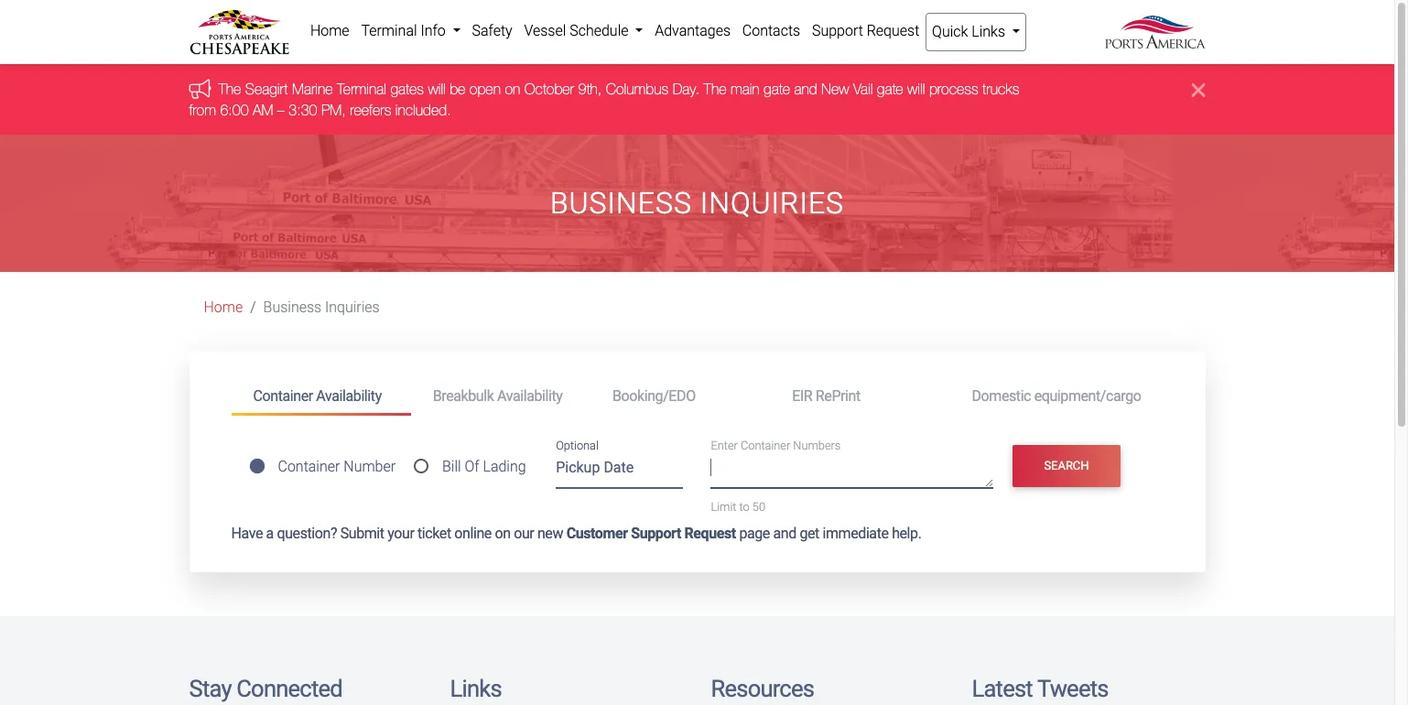 Task type: describe. For each thing, give the bounding box(es) containing it.
vail
[[853, 81, 873, 97]]

ticket
[[418, 525, 451, 542]]

6:00
[[220, 101, 249, 118]]

main
[[731, 81, 760, 97]]

0 vertical spatial home link
[[304, 13, 355, 49]]

9th,
[[578, 81, 602, 97]]

advantages link
[[649, 13, 737, 49]]

container availability
[[253, 387, 382, 404]]

trucks
[[983, 81, 1020, 97]]

1 vertical spatial on
[[495, 525, 511, 542]]

question?
[[277, 525, 337, 542]]

vessel
[[524, 22, 566, 39]]

booking/edo link
[[591, 379, 770, 413]]

terminal info link
[[355, 13, 466, 49]]

1 vertical spatial container
[[741, 439, 791, 453]]

enter container numbers
[[711, 439, 841, 453]]

eir reprint
[[792, 387, 861, 404]]

number
[[344, 458, 396, 475]]

booking/edo
[[613, 387, 696, 404]]

contacts link
[[737, 13, 806, 49]]

be
[[450, 81, 466, 97]]

included.
[[395, 101, 451, 118]]

bullhorn image
[[189, 79, 218, 99]]

container for container availability
[[253, 387, 313, 404]]

quick
[[932, 23, 968, 40]]

the seagirt marine terminal gates will be open on october 9th, columbus day. the main gate and new vail gate will process trucks from 6:00 am – 3:30 pm, reefers included.
[[189, 81, 1020, 118]]

stay
[[189, 675, 231, 702]]

process
[[929, 81, 979, 97]]

reefers
[[350, 101, 391, 118]]

eir
[[792, 387, 813, 404]]

domestic equipment/cargo
[[972, 387, 1142, 404]]

safety
[[472, 22, 513, 39]]

1 will from the left
[[428, 81, 446, 97]]

vessel schedule
[[524, 22, 632, 39]]

domestic equipment/cargo link
[[950, 379, 1164, 413]]

lading
[[483, 458, 526, 475]]

availability for container availability
[[316, 387, 382, 404]]

limit to 50
[[711, 500, 766, 514]]

1 vertical spatial and
[[773, 525, 797, 542]]

latest tweets
[[972, 675, 1109, 702]]

quick links
[[932, 23, 1009, 40]]

Enter Container Numbers text field
[[711, 457, 994, 488]]

breakbulk availability link
[[411, 379, 591, 413]]

–
[[277, 101, 285, 118]]

info
[[421, 22, 446, 39]]

1 the from the left
[[218, 81, 241, 97]]

support request link
[[806, 13, 926, 49]]

your
[[388, 525, 414, 542]]

1 horizontal spatial links
[[972, 23, 1006, 40]]

seagirt
[[245, 81, 288, 97]]

1 vertical spatial request
[[685, 525, 736, 542]]

quick links link
[[926, 13, 1027, 51]]

page
[[739, 525, 770, 542]]

advantages
[[655, 22, 731, 39]]

breakbulk
[[433, 387, 494, 404]]

3:30
[[289, 101, 317, 118]]

customer
[[567, 525, 628, 542]]

equipment/cargo
[[1035, 387, 1142, 404]]

limit
[[711, 500, 737, 514]]

columbus
[[606, 81, 669, 97]]

have a question? submit your ticket online on our new customer support request page and get immediate help.
[[231, 525, 922, 542]]

bill
[[442, 458, 461, 475]]

resources
[[711, 675, 814, 702]]

Optional text field
[[556, 452, 684, 489]]

marine
[[292, 81, 333, 97]]

reprint
[[816, 387, 861, 404]]

latest
[[972, 675, 1033, 702]]

online
[[455, 525, 492, 542]]

to
[[740, 500, 750, 514]]

close image
[[1192, 79, 1206, 101]]

1 horizontal spatial home
[[310, 22, 349, 39]]

a
[[266, 525, 274, 542]]

from
[[189, 101, 216, 118]]

0 vertical spatial business inquiries
[[550, 186, 844, 221]]



Task type: vqa. For each thing, say whether or not it's contained in the screenshot.
Will to the right
yes



Task type: locate. For each thing, give the bounding box(es) containing it.
container right enter
[[741, 439, 791, 453]]

support right customer
[[631, 525, 681, 542]]

0 horizontal spatial business inquiries
[[263, 299, 380, 316]]

1 vertical spatial terminal
[[337, 81, 386, 97]]

0 horizontal spatial home
[[204, 299, 243, 316]]

request down limit
[[685, 525, 736, 542]]

availability
[[316, 387, 382, 404], [497, 387, 563, 404]]

day.
[[673, 81, 700, 97]]

new
[[821, 81, 849, 97]]

on right open
[[505, 81, 520, 97]]

1 horizontal spatial gate
[[877, 81, 904, 97]]

domestic
[[972, 387, 1031, 404]]

am
[[253, 101, 273, 118]]

availability right breakbulk
[[497, 387, 563, 404]]

request left 'quick'
[[867, 22, 920, 39]]

0 vertical spatial on
[[505, 81, 520, 97]]

0 vertical spatial and
[[794, 81, 817, 97]]

bill of lading
[[442, 458, 526, 475]]

will left process
[[908, 81, 925, 97]]

gates
[[391, 81, 424, 97]]

0 vertical spatial inquiries
[[700, 186, 844, 221]]

0 vertical spatial request
[[867, 22, 920, 39]]

and inside the seagirt marine terminal gates will be open on october 9th, columbus day. the main gate and new vail gate will process trucks from 6:00 am – 3:30 pm, reefers included.
[[794, 81, 817, 97]]

container availability link
[[231, 379, 411, 416]]

container left number
[[278, 458, 340, 475]]

of
[[465, 458, 479, 475]]

our
[[514, 525, 534, 542]]

availability up 'container number'
[[316, 387, 382, 404]]

1 horizontal spatial the
[[704, 81, 727, 97]]

on left our
[[495, 525, 511, 542]]

on inside the seagirt marine terminal gates will be open on october 9th, columbus day. the main gate and new vail gate will process trucks from 6:00 am – 3:30 pm, reefers included.
[[505, 81, 520, 97]]

numbers
[[793, 439, 841, 453]]

contacts
[[743, 22, 801, 39]]

will
[[428, 81, 446, 97], [908, 81, 925, 97]]

2 availability from the left
[[497, 387, 563, 404]]

immediate
[[823, 525, 889, 542]]

open
[[470, 81, 501, 97]]

submit
[[340, 525, 384, 542]]

1 horizontal spatial request
[[867, 22, 920, 39]]

container number
[[278, 458, 396, 475]]

home
[[310, 22, 349, 39], [204, 299, 243, 316]]

home link
[[304, 13, 355, 49], [204, 299, 243, 316]]

1 horizontal spatial availability
[[497, 387, 563, 404]]

1 vertical spatial support
[[631, 525, 681, 542]]

0 horizontal spatial availability
[[316, 387, 382, 404]]

1 horizontal spatial business inquiries
[[550, 186, 844, 221]]

vessel schedule link
[[518, 13, 649, 49]]

0 horizontal spatial business
[[263, 299, 322, 316]]

0 horizontal spatial home link
[[204, 299, 243, 316]]

1 vertical spatial business inquiries
[[263, 299, 380, 316]]

1 availability from the left
[[316, 387, 382, 404]]

container up 'container number'
[[253, 387, 313, 404]]

1 vertical spatial home
[[204, 299, 243, 316]]

new
[[538, 525, 563, 542]]

schedule
[[570, 22, 629, 39]]

1 horizontal spatial support
[[812, 22, 863, 39]]

1 vertical spatial inquiries
[[325, 299, 380, 316]]

stay connected
[[189, 675, 342, 702]]

the seagirt marine terminal gates will be open on october 9th, columbus day. the main gate and new vail gate will process trucks from 6:00 am – 3:30 pm, reefers included. alert
[[0, 64, 1395, 135]]

0 vertical spatial home
[[310, 22, 349, 39]]

0 horizontal spatial will
[[428, 81, 446, 97]]

0 vertical spatial container
[[253, 387, 313, 404]]

2 vertical spatial container
[[278, 458, 340, 475]]

container for container number
[[278, 458, 340, 475]]

and left get
[[773, 525, 797, 542]]

the right day.
[[704, 81, 727, 97]]

search
[[1044, 459, 1089, 473]]

search button
[[1013, 445, 1121, 487]]

safety link
[[466, 13, 518, 49]]

get
[[800, 525, 820, 542]]

will left be
[[428, 81, 446, 97]]

inquiries
[[700, 186, 844, 221], [325, 299, 380, 316]]

terminal left info
[[361, 22, 417, 39]]

2 will from the left
[[908, 81, 925, 97]]

1 vertical spatial links
[[450, 675, 502, 702]]

on
[[505, 81, 520, 97], [495, 525, 511, 542]]

october
[[525, 81, 574, 97]]

terminal info
[[361, 22, 449, 39]]

terminal inside the seagirt marine terminal gates will be open on october 9th, columbus day. the main gate and new vail gate will process trucks from 6:00 am – 3:30 pm, reefers included.
[[337, 81, 386, 97]]

tweets
[[1038, 675, 1109, 702]]

breakbulk availability
[[433, 387, 563, 404]]

terminal up reefers
[[337, 81, 386, 97]]

links
[[972, 23, 1006, 40], [450, 675, 502, 702]]

0 vertical spatial business
[[550, 186, 692, 221]]

business inquiries
[[550, 186, 844, 221], [263, 299, 380, 316]]

0 horizontal spatial the
[[218, 81, 241, 97]]

the
[[218, 81, 241, 97], [704, 81, 727, 97]]

0 horizontal spatial links
[[450, 675, 502, 702]]

0 horizontal spatial support
[[631, 525, 681, 542]]

0 vertical spatial support
[[812, 22, 863, 39]]

eir reprint link
[[770, 379, 950, 413]]

the seagirt marine terminal gates will be open on october 9th, columbus day. the main gate and new vail gate will process trucks from 6:00 am – 3:30 pm, reefers included. link
[[189, 81, 1020, 118]]

and left new on the right top of the page
[[794, 81, 817, 97]]

optional
[[556, 439, 599, 453]]

have
[[231, 525, 263, 542]]

and
[[794, 81, 817, 97], [773, 525, 797, 542]]

2 the from the left
[[704, 81, 727, 97]]

enter
[[711, 439, 738, 453]]

0 vertical spatial links
[[972, 23, 1006, 40]]

1 vertical spatial business
[[263, 299, 322, 316]]

0 horizontal spatial gate
[[764, 81, 790, 97]]

connected
[[236, 675, 342, 702]]

0 horizontal spatial inquiries
[[325, 299, 380, 316]]

container
[[253, 387, 313, 404], [741, 439, 791, 453], [278, 458, 340, 475]]

availability for breakbulk availability
[[497, 387, 563, 404]]

1 gate from the left
[[764, 81, 790, 97]]

1 horizontal spatial home link
[[304, 13, 355, 49]]

2 gate from the left
[[877, 81, 904, 97]]

1 horizontal spatial inquiries
[[700, 186, 844, 221]]

help.
[[892, 525, 922, 542]]

gate
[[764, 81, 790, 97], [877, 81, 904, 97]]

1 horizontal spatial will
[[908, 81, 925, 97]]

support up new on the right top of the page
[[812, 22, 863, 39]]

1 vertical spatial home link
[[204, 299, 243, 316]]

0 horizontal spatial request
[[685, 525, 736, 542]]

support request
[[812, 22, 920, 39]]

the up the 6:00
[[218, 81, 241, 97]]

50
[[753, 500, 766, 514]]

support
[[812, 22, 863, 39], [631, 525, 681, 542]]

customer support request link
[[567, 525, 736, 542]]

0 vertical spatial terminal
[[361, 22, 417, 39]]

pm,
[[321, 101, 346, 118]]

gate right vail
[[877, 81, 904, 97]]

gate right "main"
[[764, 81, 790, 97]]

1 horizontal spatial business
[[550, 186, 692, 221]]

business
[[550, 186, 692, 221], [263, 299, 322, 316]]



